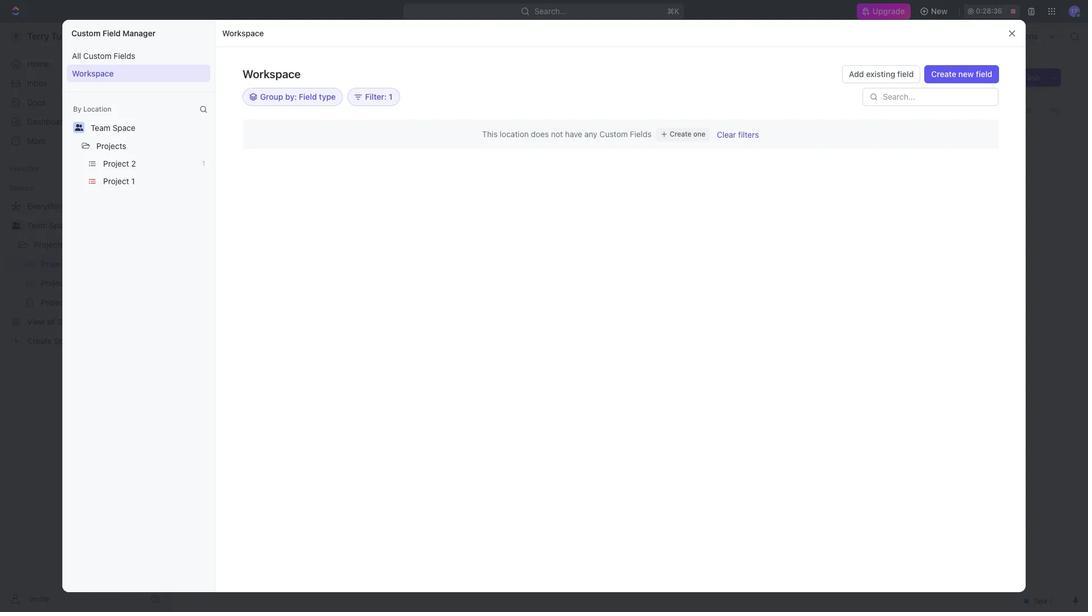 Task type: vqa. For each thing, say whether or not it's contained in the screenshot.
filter: 1 'dropdown button'
yes



Task type: describe. For each thing, give the bounding box(es) containing it.
project 2 link
[[252, 43, 285, 52]]

list
[[255, 105, 268, 114]]

does
[[531, 129, 549, 139]]

empty field
[[193, 561, 236, 571]]

0 horizontal spatial /
[[240, 31, 243, 41]]

project up project 1
[[103, 159, 129, 168]]

workspace for right workspace button
[[222, 28, 264, 38]]

projects / project 2
[[210, 43, 285, 52]]

clickbot
[[749, 144, 775, 153]]

calendar
[[289, 105, 323, 114]]

Search tasks... text field
[[948, 129, 1061, 146]]

40 for added watcher:
[[921, 144, 930, 153]]

workspace for bottommost workspace button
[[72, 69, 114, 78]]

0 horizontal spatial to
[[210, 268, 220, 277]]

2 horizontal spatial 2
[[280, 43, 285, 52]]

clear filters button
[[717, 130, 760, 139]]

add for add task
[[1007, 73, 1022, 82]]

existing
[[867, 69, 896, 79]]

filters
[[739, 130, 760, 139]]

dashboards
[[27, 117, 71, 126]]

1 vertical spatial workspace button
[[67, 65, 210, 82]]

type
[[319, 92, 336, 102]]

tree inside sidebar navigation
[[5, 197, 164, 351]]

docs link
[[5, 94, 164, 112]]

1 vertical spatial do
[[222, 268, 232, 277]]

40 for changed status from
[[921, 126, 930, 134]]

have
[[566, 129, 583, 139]]

inbox
[[27, 78, 47, 88]]

to do inside task sidebar content section
[[855, 126, 875, 134]]

create one button
[[657, 128, 711, 141]]

1 horizontal spatial to
[[839, 126, 848, 134]]

assignees
[[473, 133, 506, 141]]

changed
[[762, 126, 790, 134]]

projects button
[[91, 137, 131, 155]]

all
[[72, 51, 81, 61]]

mins for changed status from
[[932, 126, 947, 134]]

by
[[73, 105, 82, 113]]

com
[[749, 144, 907, 162]]

task sidebar navigation tab list
[[969, 69, 994, 135]]

team space /
[[191, 31, 243, 41]]

new
[[932, 6, 948, 16]]

gantt link
[[383, 102, 406, 118]]

hide for hide dropdown button
[[955, 105, 972, 114]]

projects inside button
[[96, 141, 126, 151]]

team space for the leftmost team space link
[[27, 221, 72, 230]]

eloisefrancis23@gmail.
[[829, 144, 907, 153]]

user group image
[[12, 222, 20, 229]]

table link
[[342, 102, 364, 118]]

0:28:36 button
[[965, 5, 1021, 18]]

home
[[27, 59, 49, 69]]

eloisefrancis23@gmail. com
[[749, 144, 907, 162]]

team space button
[[86, 119, 141, 137]]

questions and answers
[[182, 531, 268, 541]]

create new field
[[932, 69, 993, 79]]

0 vertical spatial team
[[191, 31, 210, 41]]

hide button
[[941, 102, 975, 118]]

17
[[842, 43, 849, 52]]

description
[[200, 430, 241, 440]]

hide for hide button
[[589, 133, 604, 141]]

status
[[792, 126, 812, 134]]

board link
[[209, 102, 234, 118]]

create new field button
[[925, 65, 1000, 83]]

home link
[[5, 55, 164, 73]]

automations button
[[986, 28, 1045, 45]]

0 horizontal spatial project 2
[[103, 159, 136, 168]]

custom right any
[[600, 129, 628, 139]]

8686faf0v button
[[203, 278, 247, 292]]

in
[[210, 160, 217, 168]]

2 horizontal spatial to
[[856, 126, 864, 134]]

0 vertical spatial field
[[103, 28, 121, 38]]

share button
[[853, 39, 889, 57]]

nov
[[827, 43, 840, 52]]

new button
[[916, 2, 955, 20]]

⌘k
[[668, 6, 680, 16]]

project up "board"
[[197, 67, 248, 86]]

0:28:36
[[977, 7, 1003, 15]]

all custom fields button
[[67, 47, 210, 65]]

add existing field
[[850, 69, 914, 79]]

inbox link
[[5, 74, 164, 92]]

list link
[[252, 102, 268, 118]]

new
[[959, 69, 975, 79]]

created
[[790, 43, 815, 52]]

add for add description
[[183, 430, 198, 440]]

40 mins for changed status from
[[921, 126, 947, 134]]

custom fields
[[161, 505, 229, 517]]

watcher:
[[799, 144, 827, 153]]

create one
[[670, 130, 706, 138]]

1 vertical spatial /
[[245, 43, 247, 52]]

list containing all custom fields
[[62, 47, 215, 82]]

space for team space button
[[113, 123, 135, 133]]

dashboards link
[[5, 113, 164, 131]]

table
[[344, 105, 364, 114]]

spaces
[[9, 184, 33, 192]]

upgrade
[[873, 6, 906, 16]]

team for team space button
[[91, 123, 110, 133]]

group by : field type
[[260, 92, 336, 102]]

and
[[221, 531, 235, 541]]

1 horizontal spatial 1
[[202, 159, 205, 168]]



Task type: locate. For each thing, give the bounding box(es) containing it.
2 vertical spatial 1
[[131, 176, 135, 186]]

1 vertical spatial to do
[[210, 268, 232, 277]]

0 horizontal spatial fields
[[114, 51, 135, 61]]

to right from
[[839, 126, 848, 134]]

customize
[[992, 105, 1032, 114]]

custom inside button
[[83, 51, 112, 61]]

team inside button
[[91, 123, 110, 133]]

2 horizontal spatial fields
[[630, 129, 652, 139]]

this location does not have any custom fields
[[483, 129, 652, 139]]

2 horizontal spatial add
[[1007, 73, 1022, 82]]

1 vertical spatial 40
[[921, 144, 930, 153]]

field right new
[[977, 69, 993, 79]]

1 horizontal spatial field
[[299, 92, 317, 102]]

:
[[295, 92, 297, 102]]

0 horizontal spatial team space
[[27, 221, 72, 230]]

fields inside button
[[114, 51, 135, 61]]

to do up the 8686faf0v
[[210, 268, 232, 277]]

create inside create one button
[[670, 130, 692, 138]]

space right the "user group" icon
[[49, 221, 72, 230]]

0 vertical spatial 2
[[280, 43, 285, 52]]

/ left project 2 link
[[245, 43, 247, 52]]

customize button
[[978, 102, 1036, 118]]

1 down projects button on the left
[[131, 176, 135, 186]]

2 horizontal spatial space
[[212, 31, 235, 41]]

to do
[[855, 126, 875, 134], [210, 268, 232, 277]]

1 horizontal spatial workspace button
[[220, 26, 266, 40]]

to up the 8686faf0v
[[210, 268, 220, 277]]

1 horizontal spatial /
[[245, 43, 247, 52]]

location
[[83, 105, 112, 113]]

board
[[212, 105, 234, 114]]

assignees button
[[459, 130, 511, 144]]

list down team space button
[[62, 155, 215, 190]]

1 40 mins from the top
[[921, 126, 947, 134]]

add inside add description button
[[183, 430, 198, 440]]

projects link inside 'tree'
[[34, 236, 133, 254]]

0 horizontal spatial field
[[219, 561, 236, 571]]

1 vertical spatial create
[[670, 130, 692, 138]]

2 vertical spatial fields
[[201, 505, 229, 517]]

create inside create new field button
[[932, 69, 957, 79]]

upgrade link
[[857, 3, 911, 19]]

1 mins from the top
[[932, 126, 947, 134]]

1
[[389, 92, 393, 102], [202, 159, 205, 168], [131, 176, 135, 186]]

/
[[240, 31, 243, 41], [245, 43, 247, 52]]

this
[[483, 129, 498, 139]]

any
[[585, 129, 598, 139]]

create for create one
[[670, 130, 692, 138]]

to up eloisefrancis23@gmail.
[[856, 126, 864, 134]]

team space right the "user group" icon
[[27, 221, 72, 230]]

2 horizontal spatial team
[[191, 31, 210, 41]]

0 horizontal spatial projects link
[[34, 236, 133, 254]]

0 vertical spatial team space link
[[176, 29, 238, 43]]

0 horizontal spatial team
[[27, 221, 47, 230]]

gantt
[[385, 105, 406, 114]]

project 1 button
[[98, 172, 210, 190]]

2 list from the top
[[62, 155, 215, 190]]

1 for project 1
[[131, 176, 135, 186]]

added watcher:
[[775, 144, 829, 153]]

project 2
[[197, 67, 264, 86], [103, 159, 136, 168]]

field for create new field
[[977, 69, 993, 79]]

1 inside button
[[131, 176, 135, 186]]

1 vertical spatial team
[[91, 123, 110, 133]]

share
[[860, 43, 882, 52]]

0 horizontal spatial to do
[[210, 268, 232, 277]]

1 vertical spatial fields
[[630, 129, 652, 139]]

calendar link
[[287, 102, 323, 118]]

clear filters
[[717, 130, 760, 139]]

task
[[1024, 73, 1041, 82]]

clear
[[717, 130, 737, 139]]

create left new
[[932, 69, 957, 79]]

1 horizontal spatial create
[[932, 69, 957, 79]]

fields down custom field manager
[[114, 51, 135, 61]]

you
[[749, 126, 761, 134]]

space inside button
[[113, 123, 135, 133]]

2 vertical spatial 2
[[131, 159, 136, 168]]

hide inside dropdown button
[[955, 105, 972, 114]]

field right empty
[[219, 561, 236, 571]]

sidebar navigation
[[0, 23, 170, 613]]

field right :
[[299, 92, 317, 102]]

added
[[777, 144, 798, 153]]

0 vertical spatial fields
[[114, 51, 135, 61]]

changed status from
[[761, 126, 831, 134]]

1 up gantt "link"
[[389, 92, 393, 102]]

field right existing
[[898, 69, 914, 79]]

0 vertical spatial create
[[932, 69, 957, 79]]

project 2 up project 1
[[103, 159, 136, 168]]

mins for added watcher:
[[932, 144, 947, 153]]

workspace up projects / project 2
[[222, 28, 264, 38]]

hide inside button
[[589, 133, 604, 141]]

1 vertical spatial team space link
[[27, 217, 162, 235]]

custom up the all at the left top of the page
[[71, 28, 101, 38]]

1 for filter: 1
[[389, 92, 393, 102]]

custom inside dropdown button
[[161, 505, 199, 517]]

custom right the all at the left top of the page
[[83, 51, 112, 61]]

do
[[866, 126, 875, 134], [222, 268, 232, 277]]

0 vertical spatial hide
[[955, 105, 972, 114]]

automations
[[992, 31, 1039, 41]]

0 horizontal spatial 1
[[131, 176, 135, 186]]

to do up eloisefrancis23@gmail.
[[855, 126, 875, 134]]

do up the 8686faf0v
[[222, 268, 232, 277]]

0 horizontal spatial team space link
[[27, 217, 162, 235]]

empty field button
[[161, 558, 242, 576]]

/ up projects / project 2
[[240, 31, 243, 41]]

1 vertical spatial 2
[[251, 67, 261, 86]]

list
[[62, 47, 215, 82], [62, 155, 215, 190]]

1 vertical spatial hide
[[589, 133, 604, 141]]

projects
[[259, 31, 289, 41], [210, 43, 240, 52], [96, 141, 126, 151], [34, 240, 64, 250]]

field up all custom fields
[[103, 28, 121, 38]]

1 horizontal spatial 2
[[251, 67, 261, 86]]

1 vertical spatial 40 mins
[[921, 144, 947, 153]]

fields left create one button
[[630, 129, 652, 139]]

search
[[909, 105, 935, 114]]

0 horizontal spatial field
[[103, 28, 121, 38]]

project up group
[[252, 43, 278, 52]]

team space
[[91, 123, 135, 133], [27, 221, 72, 230]]

1 vertical spatial team space
[[27, 221, 72, 230]]

project 1
[[103, 176, 135, 186]]

0 vertical spatial list
[[62, 47, 215, 82]]

progress
[[219, 160, 256, 168]]

questions
[[182, 531, 219, 541]]

2 horizontal spatial 1
[[389, 92, 393, 102]]

1 horizontal spatial projects link
[[210, 43, 240, 52]]

1 horizontal spatial team space link
[[176, 29, 238, 43]]

projects inside 'tree'
[[34, 240, 64, 250]]

from
[[814, 126, 829, 134]]

1 vertical spatial space
[[113, 123, 135, 133]]

hide button
[[584, 130, 608, 144]]

0 vertical spatial mins
[[932, 126, 947, 134]]

field for add existing field
[[898, 69, 914, 79]]

fields inside dropdown button
[[201, 505, 229, 517]]

custom field manager
[[71, 28, 156, 38]]

2 40 mins from the top
[[921, 144, 947, 153]]

invite
[[29, 594, 49, 604]]

space inside 'tree'
[[49, 221, 72, 230]]

workspace down all custom fields
[[72, 69, 114, 78]]

created on nov 17
[[790, 43, 849, 52]]

search...
[[535, 6, 567, 16]]

mins
[[932, 126, 947, 134], [932, 144, 947, 153]]

1 horizontal spatial add
[[850, 69, 865, 79]]

team space up projects button on the left
[[91, 123, 135, 133]]

projects link
[[245, 29, 292, 43], [210, 43, 240, 52], [34, 236, 133, 254]]

space up projects / project 2
[[212, 31, 235, 41]]

add for add existing field
[[850, 69, 865, 79]]

0 horizontal spatial add
[[183, 430, 198, 440]]

manager
[[123, 28, 156, 38]]

list containing project 2
[[62, 155, 215, 190]]

0 horizontal spatial 2
[[131, 159, 136, 168]]

2 vertical spatial space
[[49, 221, 72, 230]]

1 left the in
[[202, 159, 205, 168]]

workspace button down all custom fields
[[67, 65, 210, 82]]

0 vertical spatial do
[[866, 126, 875, 134]]

search button
[[894, 102, 939, 118]]

filter: 1 button
[[348, 88, 400, 106]]

1 vertical spatial list
[[62, 155, 215, 190]]

0 horizontal spatial do
[[222, 268, 232, 277]]

0 vertical spatial workspace button
[[220, 26, 266, 40]]

task sidebar content section
[[725, 62, 964, 584]]

space up projects button on the left
[[113, 123, 135, 133]]

team for the leftmost team space link
[[27, 221, 47, 230]]

1 vertical spatial field
[[299, 92, 317, 102]]

1 vertical spatial mins
[[932, 144, 947, 153]]

0 vertical spatial 40 mins
[[921, 126, 947, 134]]

0 vertical spatial to do
[[855, 126, 875, 134]]

fields
[[114, 51, 135, 61], [630, 129, 652, 139], [201, 505, 229, 517]]

1 horizontal spatial space
[[113, 123, 135, 133]]

1 inside dropdown button
[[389, 92, 393, 102]]

field
[[103, 28, 121, 38], [299, 92, 317, 102]]

add inside add task button
[[1007, 73, 1022, 82]]

workspace up group
[[243, 67, 301, 81]]

0 horizontal spatial workspace button
[[67, 65, 210, 82]]

team space link
[[176, 29, 238, 43], [27, 217, 162, 235]]

empty
[[193, 561, 217, 571]]

list down manager
[[62, 47, 215, 82]]

answers
[[237, 531, 268, 541]]

2 horizontal spatial projects link
[[245, 29, 292, 43]]

Search... text field
[[884, 92, 993, 102]]

workspace button up projects / project 2
[[220, 26, 266, 40]]

1 horizontal spatial to do
[[855, 126, 875, 134]]

team space for team space button
[[91, 123, 135, 133]]

1 vertical spatial project 2
[[103, 159, 136, 168]]

1 horizontal spatial field
[[898, 69, 914, 79]]

subtasks
[[211, 472, 250, 482]]

0 horizontal spatial space
[[49, 221, 72, 230]]

1 horizontal spatial hide
[[955, 105, 972, 114]]

project inside project 1 button
[[103, 176, 129, 186]]

add inside the add existing field button
[[850, 69, 865, 79]]

space for the leftmost team space link
[[49, 221, 72, 230]]

0 vertical spatial 40
[[921, 126, 930, 134]]

tree
[[5, 197, 164, 351]]

subtasks button
[[206, 466, 254, 487]]

2 40 from the top
[[921, 144, 930, 153]]

1 horizontal spatial project 2
[[197, 67, 264, 86]]

0 vertical spatial 1
[[389, 92, 393, 102]]

0 vertical spatial team space
[[91, 123, 135, 133]]

Edit task name text field
[[161, 302, 649, 324]]

on
[[817, 43, 825, 52]]

1 horizontal spatial fields
[[201, 505, 229, 517]]

custom fields button
[[161, 497, 649, 525]]

0 vertical spatial /
[[240, 31, 243, 41]]

add left description
[[183, 430, 198, 440]]

1 horizontal spatial do
[[866, 126, 875, 134]]

2 horizontal spatial field
[[977, 69, 993, 79]]

not
[[551, 129, 563, 139]]

group
[[260, 92, 283, 102]]

fields up "questions and answers"
[[201, 505, 229, 517]]

40 mins for added watcher:
[[921, 144, 947, 153]]

team space inside 'tree'
[[27, 221, 72, 230]]

1 vertical spatial 1
[[202, 159, 205, 168]]

1 40 from the top
[[921, 126, 930, 134]]

project 2 up "board"
[[197, 67, 264, 86]]

tree containing team space
[[5, 197, 164, 351]]

workspace button
[[220, 26, 266, 40], [67, 65, 210, 82]]

8686faf0v
[[208, 281, 243, 289]]

0 horizontal spatial create
[[670, 130, 692, 138]]

add left task
[[1007, 73, 1022, 82]]

0 horizontal spatial hide
[[589, 133, 604, 141]]

create left one on the top right of page
[[670, 130, 692, 138]]

do inside task sidebar content section
[[866, 126, 875, 134]]

add description
[[183, 430, 241, 440]]

team inside 'tree'
[[27, 221, 47, 230]]

1 list from the top
[[62, 47, 215, 82]]

hide down search... text box
[[955, 105, 972, 114]]

favorites button
[[5, 162, 44, 176]]

project down projects button on the left
[[103, 176, 129, 186]]

project
[[252, 43, 278, 52], [197, 67, 248, 86], [103, 159, 129, 168], [103, 176, 129, 186]]

favorites
[[9, 164, 39, 173]]

team space inside button
[[91, 123, 135, 133]]

0 vertical spatial space
[[212, 31, 235, 41]]

add task button
[[1000, 69, 1048, 87]]

by location
[[73, 105, 112, 113]]

2 vertical spatial team
[[27, 221, 47, 230]]

create for create new field
[[932, 69, 957, 79]]

all custom fields
[[72, 51, 135, 61]]

2 mins from the top
[[932, 144, 947, 153]]

0 vertical spatial project 2
[[197, 67, 264, 86]]

location
[[500, 129, 529, 139]]

add left existing
[[850, 69, 865, 79]]

do up eloisefrancis23@gmail.
[[866, 126, 875, 134]]

docs
[[27, 98, 46, 107]]

1 horizontal spatial team space
[[91, 123, 135, 133]]

custom fields element
[[161, 525, 649, 576]]

1 horizontal spatial team
[[91, 123, 110, 133]]

custom up questions
[[161, 505, 199, 517]]

hide right have
[[589, 133, 604, 141]]



